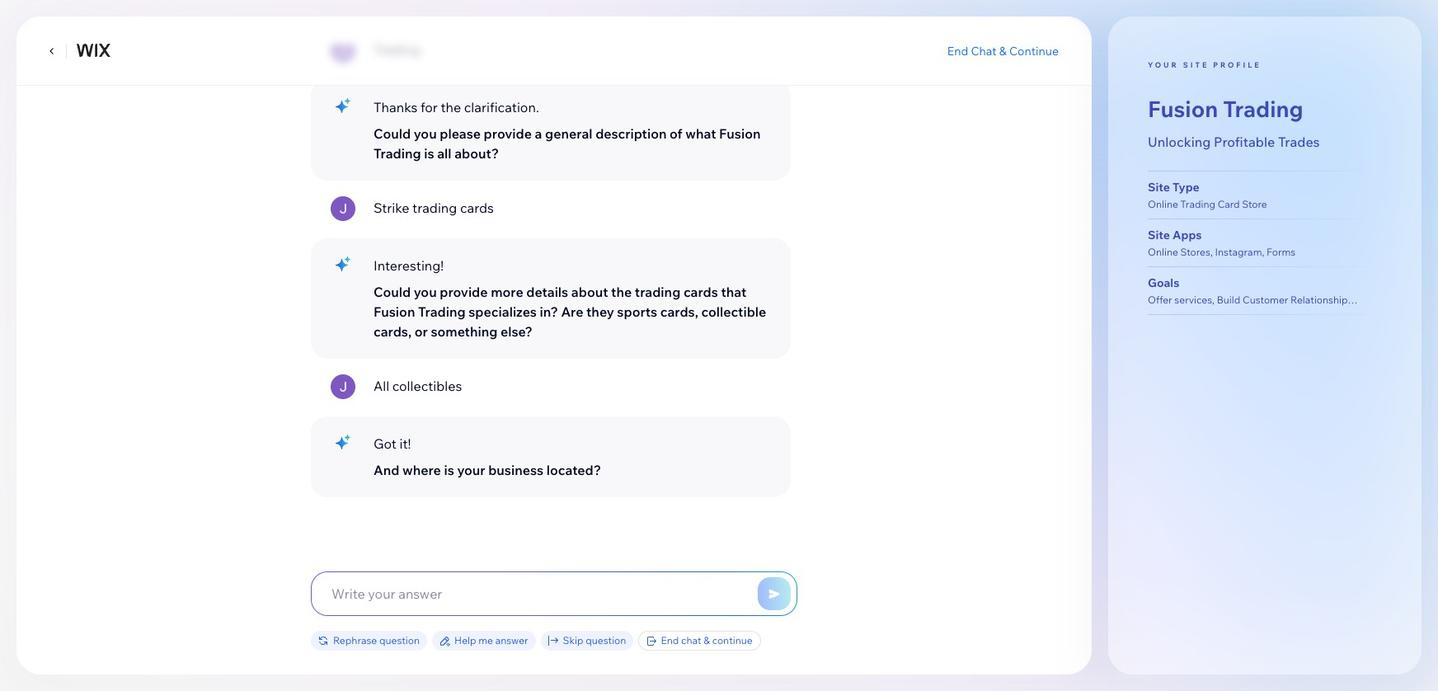 Task type: vqa. For each thing, say whether or not it's contained in the screenshot.
right the end
yes



Task type: locate. For each thing, give the bounding box(es) containing it.
1 you from the top
[[414, 125, 437, 142]]

trading
[[412, 200, 457, 216], [635, 284, 681, 300]]

trading down thanks
[[374, 145, 421, 162]]

1 vertical spatial provide
[[440, 284, 488, 300]]

1 vertical spatial the
[[611, 284, 632, 300]]

trading
[[374, 41, 420, 58], [1223, 95, 1303, 123], [374, 145, 421, 162], [1180, 198, 1215, 210], [418, 303, 466, 320]]

1 jacob image from the top
[[331, 38, 355, 63]]

your
[[457, 462, 485, 478]]

jacob image
[[331, 38, 355, 63], [331, 196, 355, 221], [331, 374, 355, 399]]

is inside could you please provide a general description of what fusion trading is all about?
[[424, 145, 434, 162]]

1 vertical spatial site
[[1148, 227, 1170, 242]]

or
[[415, 323, 428, 340]]

1 vertical spatial you
[[414, 284, 437, 300]]

you inside "could you provide more details about the trading cards that fusion trading specializes in? are they sports cards, collectible cards, or something else?"
[[414, 284, 437, 300]]

0 vertical spatial fusion
[[1148, 95, 1218, 123]]

trading inside "could you provide more details about the trading cards that fusion trading specializes in? are they sports cards, collectible cards, or something else?"
[[635, 284, 681, 300]]

cards down 'about?'
[[460, 200, 494, 216]]

your site profile
[[1148, 60, 1261, 69]]

0 horizontal spatial cards,
[[374, 323, 412, 340]]

end
[[947, 44, 968, 59], [661, 634, 679, 646]]

online inside site apps online stores, instagram, forms
[[1148, 245, 1178, 258]]

1 vertical spatial &
[[704, 634, 710, 646]]

provide up the something
[[440, 284, 488, 300]]

0 vertical spatial could
[[374, 125, 411, 142]]

fusion up unlocking at the top right of the page
[[1148, 95, 1218, 123]]

is
[[424, 145, 434, 162], [444, 462, 454, 478]]

trading right strike
[[412, 200, 457, 216]]

& for chat
[[999, 44, 1007, 59]]

1 vertical spatial end
[[661, 634, 679, 646]]

2 horizontal spatial fusion
[[1148, 95, 1218, 123]]

1 horizontal spatial end
[[947, 44, 968, 59]]

you down for
[[414, 125, 437, 142]]

&
[[999, 44, 1007, 59], [704, 634, 710, 646]]

you inside could you please provide a general description of what fusion trading is all about?
[[414, 125, 437, 142]]

cards, left or
[[374, 323, 412, 340]]

0 vertical spatial jacob image
[[331, 38, 355, 63]]

2 vertical spatial jacob image
[[331, 374, 355, 399]]

2 site from the top
[[1148, 227, 1170, 242]]

could
[[374, 125, 411, 142], [374, 284, 411, 300]]

1 vertical spatial cards,
[[374, 323, 412, 340]]

1 vertical spatial jacob image
[[331, 196, 355, 221]]

sports
[[617, 303, 657, 320]]

where
[[402, 462, 441, 478]]

1 horizontal spatial is
[[444, 462, 454, 478]]

1 could from the top
[[374, 125, 411, 142]]

skip question
[[563, 634, 626, 646]]

1 vertical spatial trading
[[635, 284, 681, 300]]

3 jacob image from the top
[[331, 374, 355, 399]]

could you provide more details about the trading cards that fusion trading specializes in? are they sports cards, collectible cards, or something else?
[[374, 284, 766, 340]]

2 online from the top
[[1148, 245, 1178, 258]]

the
[[441, 99, 461, 115], [611, 284, 632, 300]]

1 horizontal spatial trading
[[635, 284, 681, 300]]

site left apps
[[1148, 227, 1170, 242]]

1 vertical spatial cards
[[683, 284, 718, 300]]

strike trading cards
[[374, 200, 494, 216]]

& for chat
[[704, 634, 710, 646]]

0 horizontal spatial question
[[379, 634, 420, 646]]

1 horizontal spatial the
[[611, 284, 632, 300]]

profitable
[[1214, 133, 1275, 150]]

about?
[[454, 145, 499, 162]]

forms
[[1267, 245, 1296, 258]]

1 online from the top
[[1148, 198, 1178, 210]]

0 vertical spatial the
[[441, 99, 461, 115]]

site for site type
[[1148, 180, 1170, 194]]

description
[[595, 125, 667, 142]]

help me answer
[[454, 634, 528, 646]]

online inside site type online trading card store
[[1148, 198, 1178, 210]]

is left your
[[444, 462, 454, 478]]

provide
[[484, 125, 532, 142], [440, 284, 488, 300]]

site inside site apps online stores, instagram, forms
[[1148, 227, 1170, 242]]

cards left that at the top right
[[683, 284, 718, 300]]

2 vertical spatial fusion
[[374, 303, 415, 320]]

strike
[[374, 200, 409, 216]]

got it!
[[374, 435, 411, 452]]

1 vertical spatial fusion
[[719, 125, 761, 142]]

online down apps
[[1148, 245, 1178, 258]]

cards,
[[660, 303, 698, 320], [374, 323, 412, 340]]

provide down clarification.
[[484, 125, 532, 142]]

jacob image for strike trading cards
[[331, 196, 355, 221]]

site
[[1148, 180, 1170, 194], [1148, 227, 1170, 242]]

could down interesting!
[[374, 284, 411, 300]]

type
[[1173, 180, 1200, 194]]

help
[[454, 634, 476, 646]]

could for could you provide more details about the trading cards that fusion trading specializes in? are they sports cards, collectible cards, or something else?
[[374, 284, 411, 300]]

you down interesting!
[[414, 284, 437, 300]]

1 horizontal spatial &
[[999, 44, 1007, 59]]

you for trading
[[414, 284, 437, 300]]

question right skip
[[586, 634, 626, 646]]

site
[[1183, 60, 1209, 69]]

2 you from the top
[[414, 284, 437, 300]]

the up sports
[[611, 284, 632, 300]]

2 could from the top
[[374, 284, 411, 300]]

for
[[420, 99, 438, 115]]

trading up or
[[418, 303, 466, 320]]

0 horizontal spatial the
[[441, 99, 461, 115]]

jacob image for trading
[[331, 38, 355, 63]]

1 horizontal spatial question
[[586, 634, 626, 646]]

0 horizontal spatial trading
[[412, 200, 457, 216]]

fusion
[[1148, 95, 1218, 123], [719, 125, 761, 142], [374, 303, 415, 320]]

0 horizontal spatial &
[[704, 634, 710, 646]]

unlocking profitable trades
[[1148, 133, 1320, 150]]

could inside could you please provide a general description of what fusion trading is all about?
[[374, 125, 411, 142]]

1 question from the left
[[379, 634, 420, 646]]

1 vertical spatial could
[[374, 284, 411, 300]]

0 vertical spatial site
[[1148, 180, 1170, 194]]

fusion up or
[[374, 303, 415, 320]]

0 vertical spatial end
[[947, 44, 968, 59]]

fusion inside could you please provide a general description of what fusion trading is all about?
[[719, 125, 761, 142]]

trading up sports
[[635, 284, 681, 300]]

0 horizontal spatial is
[[424, 145, 434, 162]]

0 vertical spatial online
[[1148, 198, 1178, 210]]

cards, right sports
[[660, 303, 698, 320]]

1 site from the top
[[1148, 180, 1170, 194]]

a
[[535, 125, 542, 142]]

fusion right what
[[719, 125, 761, 142]]

instagram,
[[1215, 245, 1264, 258]]

rephrase
[[333, 634, 377, 646]]

2 jacob image from the top
[[331, 196, 355, 221]]

stores,
[[1180, 245, 1213, 258]]

end for end chat & continue
[[947, 44, 968, 59]]

continue
[[712, 634, 753, 646]]

the inside "could you provide more details about the trading cards that fusion trading specializes in? are they sports cards, collectible cards, or something else?"
[[611, 284, 632, 300]]

0 horizontal spatial fusion
[[374, 303, 415, 320]]

0 vertical spatial trading
[[412, 200, 457, 216]]

site inside site type online trading card store
[[1148, 180, 1170, 194]]

they
[[586, 303, 614, 320]]

could for could you please provide a general description of what fusion trading is all about?
[[374, 125, 411, 142]]

Write your answer text field
[[312, 572, 797, 615]]

is left all
[[424, 145, 434, 162]]

2 question from the left
[[586, 634, 626, 646]]

trading down type
[[1180, 198, 1215, 210]]

could inside "could you provide more details about the trading cards that fusion trading specializes in? are they sports cards, collectible cards, or something else?"
[[374, 284, 411, 300]]

all collectibles
[[374, 378, 462, 394]]

card
[[1218, 198, 1240, 210]]

the right for
[[441, 99, 461, 115]]

all
[[437, 145, 452, 162]]

could you please provide a general description of what fusion trading is all about?
[[374, 125, 761, 162]]

trading up thanks
[[374, 41, 420, 58]]

question
[[379, 634, 420, 646], [586, 634, 626, 646]]

1 vertical spatial online
[[1148, 245, 1178, 258]]

1 horizontal spatial fusion
[[719, 125, 761, 142]]

0 vertical spatial cards,
[[660, 303, 698, 320]]

0 vertical spatial cards
[[460, 200, 494, 216]]

skip
[[563, 634, 583, 646]]

located?
[[546, 462, 601, 478]]

online down type
[[1148, 198, 1178, 210]]

0 vertical spatial &
[[999, 44, 1007, 59]]

trades
[[1278, 133, 1320, 150]]

0 vertical spatial you
[[414, 125, 437, 142]]

1 horizontal spatial cards
[[683, 284, 718, 300]]

0 horizontal spatial cards
[[460, 200, 494, 216]]

of
[[670, 125, 682, 142]]

cards
[[460, 200, 494, 216], [683, 284, 718, 300]]

could down thanks
[[374, 125, 411, 142]]

trading up profitable
[[1223, 95, 1303, 123]]

you for is
[[414, 125, 437, 142]]

you
[[414, 125, 437, 142], [414, 284, 437, 300]]

online
[[1148, 198, 1178, 210], [1148, 245, 1178, 258]]

0 vertical spatial provide
[[484, 125, 532, 142]]

question right rephrase
[[379, 634, 420, 646]]

specializes
[[469, 303, 537, 320]]

0 horizontal spatial end
[[661, 634, 679, 646]]

in?
[[540, 303, 558, 320]]

site left type
[[1148, 180, 1170, 194]]

0 vertical spatial is
[[424, 145, 434, 162]]



Task type: describe. For each thing, give the bounding box(es) containing it.
1 horizontal spatial cards,
[[660, 303, 698, 320]]

collectibles
[[392, 378, 462, 394]]

got
[[374, 435, 397, 452]]

all
[[374, 378, 389, 394]]

continue
[[1009, 44, 1059, 59]]

online for apps
[[1148, 245, 1178, 258]]

thanks for the clarification.
[[374, 99, 539, 115]]

provide inside "could you provide more details about the trading cards that fusion trading specializes in? are they sports cards, collectible cards, or something else?"
[[440, 284, 488, 300]]

general
[[545, 125, 593, 142]]

trading inside "could you provide more details about the trading cards that fusion trading specializes in? are they sports cards, collectible cards, or something else?"
[[418, 303, 466, 320]]

answer
[[495, 634, 528, 646]]

what
[[685, 125, 716, 142]]

about
[[571, 284, 608, 300]]

site for site apps
[[1148, 227, 1170, 242]]

and
[[374, 462, 399, 478]]

profile
[[1213, 60, 1261, 69]]

please
[[440, 125, 481, 142]]

thanks
[[374, 99, 418, 115]]

clarification.
[[464, 99, 539, 115]]

me
[[478, 634, 493, 646]]

trading inside site type online trading card store
[[1180, 198, 1215, 210]]

fusion inside "could you provide more details about the trading cards that fusion trading specializes in? are they sports cards, collectible cards, or something else?"
[[374, 303, 415, 320]]

details
[[526, 284, 568, 300]]

else?
[[500, 323, 533, 340]]

chat
[[971, 44, 997, 59]]

provide inside could you please provide a general description of what fusion trading is all about?
[[484, 125, 532, 142]]

it!
[[400, 435, 411, 452]]

end chat & continue
[[661, 634, 753, 646]]

end chat & continue
[[947, 44, 1059, 59]]

that
[[721, 284, 747, 300]]

business
[[488, 462, 544, 478]]

unlocking
[[1148, 133, 1211, 150]]

site type online trading card store
[[1148, 180, 1267, 210]]

store
[[1242, 198, 1267, 210]]

goals
[[1148, 275, 1179, 290]]

apps
[[1173, 227, 1202, 242]]

site apps online stores, instagram, forms
[[1148, 227, 1296, 258]]

fusion trading
[[1148, 95, 1303, 123]]

collectible
[[701, 303, 766, 320]]

cards inside "could you provide more details about the trading cards that fusion trading specializes in? are they sports cards, collectible cards, or something else?"
[[683, 284, 718, 300]]

something
[[431, 323, 498, 340]]

are
[[561, 303, 583, 320]]

chat
[[681, 634, 701, 646]]

online for type
[[1148, 198, 1178, 210]]

jacob image for all collectibles
[[331, 374, 355, 399]]

trading inside could you please provide a general description of what fusion trading is all about?
[[374, 145, 421, 162]]

question for skip question
[[586, 634, 626, 646]]

more
[[491, 284, 523, 300]]

question for rephrase question
[[379, 634, 420, 646]]

1 vertical spatial is
[[444, 462, 454, 478]]

rephrase question
[[333, 634, 420, 646]]

end chat & continue button
[[947, 44, 1059, 59]]

and where is your business located?
[[374, 462, 601, 478]]

end for end chat & continue
[[661, 634, 679, 646]]

your
[[1148, 60, 1179, 69]]

interesting!
[[374, 257, 444, 274]]



